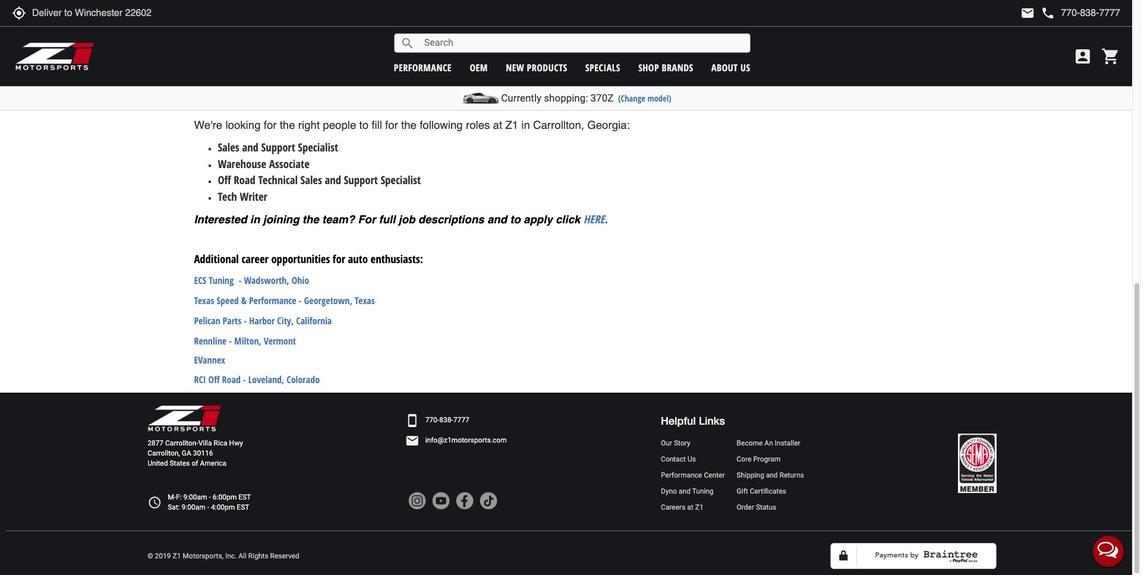 Task type: vqa. For each thing, say whether or not it's contained in the screenshot.
option
no



Task type: describe. For each thing, give the bounding box(es) containing it.
new products
[[506, 61, 568, 74]]

all
[[239, 552, 247, 560]]

- left 4:00pm
[[207, 504, 209, 512]]

carrollton, inside 2877 carrollton-villa rica hwy carrollton, ga 30116 united states of america
[[148, 449, 180, 458]]

rci off road - loveland, colorado link
[[194, 374, 320, 387]]

brands
[[662, 61, 694, 74]]

additional career opportunities for auto enthusiasts:
[[194, 252, 423, 267]]

- right parts
[[244, 314, 247, 327]]

speed
[[217, 294, 239, 307]]

.
[[605, 213, 608, 226]]

and up team?
[[325, 173, 341, 187]]

benefits
[[362, 26, 397, 41]]

2 horizontal spatial the
[[401, 119, 417, 132]]

milton,
[[234, 334, 262, 348]]

the for z1
[[280, 119, 295, 132]]

- left 6:00pm
[[209, 493, 211, 502]]

1 vertical spatial specialist
[[381, 173, 421, 187]]

z1 down currently
[[506, 119, 519, 132]]

sales and support specialist warehouse associate off road technical sales and support specialist tech writer
[[218, 140, 421, 204]]

villa
[[198, 439, 212, 447]]

warehouse
[[218, 156, 266, 171]]

(change model) link
[[618, 93, 672, 104]]

account_box
[[1074, 47, 1093, 66]]

installer
[[775, 439, 801, 447]]

0 horizontal spatial at
[[493, 119, 502, 132]]

about us link
[[712, 61, 751, 74]]

mail
[[1021, 6, 1035, 20]]

city,
[[277, 314, 294, 327]]

1 vertical spatial 9:00am
[[182, 504, 206, 512]]

california
[[296, 314, 332, 327]]

ga
[[182, 449, 191, 458]]

returns
[[780, 471, 804, 480]]

and right dyno
[[679, 488, 691, 496]]

wadsworth,
[[244, 274, 289, 287]]

email info@z1motorsports.com
[[405, 434, 507, 448]]

0 horizontal spatial performance
[[249, 294, 296, 307]]

america
[[200, 459, 226, 468]]

harbor
[[249, 314, 275, 327]]

joining
[[263, 213, 299, 226]]

interested
[[194, 213, 247, 226]]

here
[[584, 211, 605, 226]]

become an installer
[[737, 439, 801, 447]]

facebook link image
[[456, 492, 474, 510]]

georgia:
[[588, 119, 630, 132]]

shop brands link
[[639, 61, 694, 74]]

following
[[420, 119, 463, 132]]

- left milton,
[[229, 334, 232, 348]]

z1 down dyno and tuning link
[[695, 504, 704, 512]]

rci
[[194, 374, 206, 387]]

rica
[[214, 439, 228, 447]]

pelican parts - harbor city, california
[[194, 314, 332, 327]]

carrollton-
[[165, 439, 198, 447]]

associate
[[269, 156, 310, 171]]

2 horizontal spatial for
[[385, 119, 398, 132]]

1 horizontal spatial support
[[344, 173, 378, 187]]

we're looking for the right people to fill for the following roles at z1 in carrollton, georgia:
[[194, 119, 630, 132]]

of inside 2877 carrollton-villa rica hwy carrollton, ga 30116 united states of america
[[192, 459, 198, 468]]

370z
[[591, 92, 614, 104]]

email
[[405, 434, 420, 448]]

1 vertical spatial at
[[688, 504, 694, 512]]

fill
[[372, 119, 382, 132]]

z1 company logo image
[[148, 405, 222, 433]]

oem
[[470, 61, 488, 74]]

z1 right 2019
[[173, 552, 181, 560]]

search
[[401, 36, 415, 50]]

tech
[[218, 189, 237, 204]]

1 horizontal spatial for
[[333, 252, 345, 267]]

sema member logo image
[[959, 434, 997, 493]]

status
[[756, 504, 777, 512]]

instagram link image
[[408, 492, 426, 510]]

additional
[[194, 252, 239, 267]]

dyno and tuning link
[[661, 487, 725, 497]]

- down ohio
[[299, 294, 302, 307]]

info@z1motorsports.com link
[[426, 436, 507, 446]]

currently
[[501, 92, 542, 104]]

1 horizontal spatial performance
[[661, 471, 702, 480]]

1 texas from the left
[[194, 294, 214, 307]]

people
[[323, 119, 356, 132]]

ecs tuning  - wadsworth, ohio
[[194, 274, 309, 287]]

shipping and returns
[[737, 471, 804, 480]]

info@z1motorsports.com
[[426, 437, 507, 445]]

shipping
[[737, 471, 765, 480]]

m-
[[168, 493, 176, 502]]

helpful links
[[661, 414, 725, 428]]

dyno
[[661, 488, 677, 496]]

contact
[[661, 455, 686, 464]]

career
[[242, 252, 269, 267]]

auto
[[348, 252, 368, 267]]

770-838-7777 link
[[426, 416, 470, 426]]

hwy
[[229, 439, 243, 447]]

z1 left motorsports
[[194, 26, 204, 41]]

Search search field
[[415, 34, 750, 52]]

0 vertical spatial sales
[[218, 140, 240, 155]]

full
[[379, 213, 396, 226]]

sat:
[[168, 504, 180, 512]]

match
[[245, 81, 275, 94]]

2 texas from the left
[[355, 294, 375, 307]]

our story link
[[661, 439, 725, 449]]

1 horizontal spatial tuning
[[693, 488, 714, 496]]

motorsports,
[[183, 552, 224, 560]]

right
[[298, 119, 320, 132]]

and up warehouse
[[242, 140, 259, 155]]

1 horizontal spatial in
[[522, 119, 530, 132]]

shop brands
[[639, 61, 694, 74]]

off inside sales and support specialist warehouse associate off road technical sales and support specialist tech writer
[[218, 173, 231, 187]]

job
[[399, 213, 415, 226]]

z1 motorsports logo image
[[15, 42, 95, 71]]

contact us
[[661, 455, 696, 464]]



Task type: locate. For each thing, give the bounding box(es) containing it.
838-
[[439, 416, 453, 425]]

performance down wadsworth,
[[249, 294, 296, 307]]

- left the loveland,
[[243, 374, 246, 387]]

ecs
[[194, 274, 206, 287]]

1 horizontal spatial sales
[[301, 173, 322, 187]]

and down core program link at the right bottom of the page
[[766, 471, 778, 480]]

smartphone
[[405, 414, 420, 428]]

range
[[323, 26, 348, 41]]

texas right georgetown,
[[355, 294, 375, 307]]

1 vertical spatial to
[[510, 213, 521, 226]]

est right 4:00pm
[[237, 504, 249, 512]]

9:00am
[[183, 493, 207, 502], [182, 504, 206, 512]]

carrollton, down shopping: on the top
[[533, 119, 585, 132]]

and left apply
[[487, 213, 507, 226]]

shopping_cart
[[1102, 47, 1121, 66]]

opportunities
[[271, 252, 330, 267]]

0 vertical spatial us
[[741, 61, 751, 74]]

shopping:
[[544, 92, 588, 104]]

4:00pm
[[211, 504, 235, 512]]

tiktok link image
[[480, 492, 497, 510]]

become
[[737, 439, 763, 447]]

youtube link image
[[432, 492, 450, 510]]

0 vertical spatial in
[[522, 119, 530, 132]]

0 vertical spatial of
[[350, 26, 359, 41]]

0 vertical spatial road
[[234, 173, 256, 187]]

0 horizontal spatial support
[[261, 140, 295, 155]]

0 horizontal spatial in
[[250, 213, 260, 226]]

0 vertical spatial 9:00am
[[183, 493, 207, 502]]

mail phone
[[1021, 6, 1056, 20]]

2877 carrollton-villa rica hwy carrollton, ga 30116 united states of america
[[148, 439, 243, 468]]

0 vertical spatial to
[[359, 119, 369, 132]]

for right the fill
[[385, 119, 398, 132]]

specials link
[[586, 61, 621, 74]]

colorado
[[287, 374, 320, 387]]

specialist down right
[[298, 140, 338, 155]]

off up tech at the top left of page
[[218, 173, 231, 187]]

est right 6:00pm
[[239, 493, 251, 502]]

for right looking
[[264, 119, 277, 132]]

0 horizontal spatial of
[[192, 459, 198, 468]]

us down our story link
[[688, 455, 696, 464]]

certificates
[[750, 488, 787, 496]]

competitive
[[218, 97, 276, 110]]

evannex
[[194, 354, 225, 367]]

our story
[[661, 439, 691, 447]]

the for here
[[303, 213, 319, 226]]

the
[[280, 119, 295, 132], [401, 119, 417, 132], [303, 213, 319, 226]]

1 vertical spatial performance
[[661, 471, 702, 480]]

to inside the interested in joining the team? for full job descriptions and to apply click here .
[[510, 213, 521, 226]]

9:00am right 'sat:'
[[182, 504, 206, 512]]

for
[[264, 119, 277, 132], [385, 119, 398, 132], [333, 252, 345, 267]]

0 horizontal spatial carrollton,
[[148, 449, 180, 458]]

tuning down performance center link
[[693, 488, 714, 496]]

0 vertical spatial est
[[239, 493, 251, 502]]

0 horizontal spatial sales
[[218, 140, 240, 155]]

1 vertical spatial est
[[237, 504, 249, 512]]

0 horizontal spatial tuning
[[209, 274, 234, 287]]

0 vertical spatial support
[[261, 140, 295, 155]]

links
[[699, 414, 725, 428]]

inc.
[[225, 552, 237, 560]]

at
[[493, 119, 502, 132], [688, 504, 694, 512]]

©
[[148, 552, 153, 560]]

enthusiasts:
[[371, 252, 423, 267]]

in inside the interested in joining the team? for full job descriptions and to apply click here .
[[250, 213, 260, 226]]

become an installer link
[[737, 439, 804, 449]]

wide
[[299, 26, 320, 41]]

of down the "30116"
[[192, 459, 198, 468]]

0 horizontal spatial specialist
[[298, 140, 338, 155]]

1 vertical spatial road
[[222, 374, 241, 387]]

0 vertical spatial performance
[[249, 294, 296, 307]]

new
[[506, 61, 525, 74]]

us right about
[[741, 61, 751, 74]]

road inside sales and support specialist warehouse associate off road technical sales and support specialist tech writer
[[234, 173, 256, 187]]

shop
[[639, 61, 659, 74]]

mail link
[[1021, 6, 1035, 20]]

core
[[737, 455, 752, 464]]

motorsports
[[207, 26, 260, 41]]

careers at z1 link
[[661, 503, 725, 513]]

rennline - milton, vermont link
[[194, 334, 296, 348]]

performance center
[[661, 471, 725, 480]]

9:00am right f:
[[183, 493, 207, 502]]

texas up pelican
[[194, 294, 214, 307]]

us for about us
[[741, 61, 751, 74]]

performance link
[[394, 61, 452, 74]]

0 horizontal spatial the
[[280, 119, 295, 132]]

for left auto
[[333, 252, 345, 267]]

off right the rci
[[208, 374, 220, 387]]

401k
[[218, 81, 242, 94]]

road down warehouse
[[234, 173, 256, 187]]

1 horizontal spatial to
[[510, 213, 521, 226]]

products
[[527, 61, 568, 74]]

sales up warehouse
[[218, 140, 240, 155]]

texas speed & performance - georgetown, texas link
[[194, 294, 375, 307]]

off
[[218, 173, 231, 187], [208, 374, 220, 387]]

click
[[556, 213, 581, 226]]

tuning
[[209, 274, 234, 287], [693, 488, 714, 496]]

us for contact us
[[688, 455, 696, 464]]

dyno and tuning
[[661, 488, 714, 496]]

1 horizontal spatial specialist
[[381, 173, 421, 187]]

and
[[452, 97, 470, 110], [242, 140, 259, 155], [325, 173, 341, 187], [487, 213, 507, 226], [766, 471, 778, 480], [679, 488, 691, 496]]

at down dyno and tuning link
[[688, 504, 694, 512]]

helpful
[[661, 414, 696, 428]]

401k match competitive insurance benefits (health, dental and vision)
[[218, 81, 507, 110]]

1 horizontal spatial at
[[688, 504, 694, 512]]

1 horizontal spatial texas
[[355, 294, 375, 307]]

2019
[[155, 552, 171, 560]]

1 horizontal spatial carrollton,
[[533, 119, 585, 132]]

1 vertical spatial in
[[250, 213, 260, 226]]

support up associate
[[261, 140, 295, 155]]

rennline
[[194, 334, 227, 348]]

order status
[[737, 504, 777, 512]]

sales down associate
[[301, 173, 322, 187]]

to
[[359, 119, 369, 132], [510, 213, 521, 226]]

specials
[[586, 61, 621, 74]]

the left right
[[280, 119, 295, 132]]

program
[[754, 455, 781, 464]]

0 vertical spatial specialist
[[298, 140, 338, 155]]

and inside the interested in joining the team? for full job descriptions and to apply click here .
[[487, 213, 507, 226]]

new products link
[[506, 61, 568, 74]]

to left the fill
[[359, 119, 369, 132]]

0 vertical spatial tuning
[[209, 274, 234, 287]]

in down currently
[[522, 119, 530, 132]]

apply
[[524, 213, 553, 226]]

benefits
[[331, 97, 371, 110]]

account_box link
[[1071, 47, 1096, 66]]

1 vertical spatial sales
[[301, 173, 322, 187]]

carrollton, up united
[[148, 449, 180, 458]]

currently shopping: 370z (change model)
[[501, 92, 672, 104]]

of right range
[[350, 26, 359, 41]]

0 vertical spatial at
[[493, 119, 502, 132]]

30116
[[193, 449, 213, 458]]

support up for
[[344, 173, 378, 187]]

the down '(health,'
[[401, 119, 417, 132]]

performance
[[394, 61, 452, 74]]

0 horizontal spatial texas
[[194, 294, 214, 307]]

in down writer
[[250, 213, 260, 226]]

1 vertical spatial off
[[208, 374, 220, 387]]

an
[[765, 439, 773, 447]]

oem link
[[470, 61, 488, 74]]

gift
[[737, 488, 748, 496]]

tuning right ecs
[[209, 274, 234, 287]]

z1
[[194, 26, 204, 41], [506, 119, 519, 132], [695, 504, 704, 512], [173, 552, 181, 560]]

gift certificates link
[[737, 487, 804, 497]]

my_location
[[12, 6, 26, 20]]

0 vertical spatial carrollton,
[[533, 119, 585, 132]]

reserved
[[270, 552, 300, 560]]

performance down contact us
[[661, 471, 702, 480]]

georgetown,
[[304, 294, 352, 307]]

0 horizontal spatial to
[[359, 119, 369, 132]]

here link
[[584, 211, 605, 226]]

performance center link
[[661, 471, 725, 481]]

parts
[[223, 314, 242, 327]]

0 horizontal spatial us
[[688, 455, 696, 464]]

support
[[261, 140, 295, 155], [344, 173, 378, 187]]

road down evannex link
[[222, 374, 241, 387]]

ohio
[[292, 274, 309, 287]]

united
[[148, 459, 168, 468]]

&
[[241, 294, 247, 307]]

specialist up the interested in joining the team? for full job descriptions and to apply click here . at the top of page
[[381, 173, 421, 187]]

0 vertical spatial off
[[218, 173, 231, 187]]

interested in joining the team? for full job descriptions and to apply click here .
[[194, 211, 611, 226]]

a
[[291, 26, 296, 41]]

and inside 401k match competitive insurance benefits (health, dental and vision)
[[452, 97, 470, 110]]

texas speed & performance - georgetown, texas
[[194, 294, 375, 307]]

technical
[[258, 173, 298, 187]]

770-
[[426, 416, 439, 425]]

1 vertical spatial tuning
[[693, 488, 714, 496]]

1 vertical spatial of
[[192, 459, 198, 468]]

the inside the interested in joining the team? for full job descriptions and to apply click here .
[[303, 213, 319, 226]]

1 horizontal spatial of
[[350, 26, 359, 41]]

roles
[[466, 119, 490, 132]]

1 vertical spatial support
[[344, 173, 378, 187]]

including:
[[400, 26, 442, 41]]

and up roles in the top of the page
[[452, 97, 470, 110]]

1 horizontal spatial us
[[741, 61, 751, 74]]

1 vertical spatial carrollton,
[[148, 449, 180, 458]]

1 vertical spatial us
[[688, 455, 696, 464]]

team?
[[322, 213, 355, 226]]

the left team?
[[303, 213, 319, 226]]

0 horizontal spatial for
[[264, 119, 277, 132]]

about
[[712, 61, 738, 74]]

1 horizontal spatial the
[[303, 213, 319, 226]]

careers
[[661, 504, 686, 512]]

at right roles in the top of the page
[[493, 119, 502, 132]]

for
[[358, 213, 376, 226]]

shipping and returns link
[[737, 471, 804, 481]]

us inside "contact us" link
[[688, 455, 696, 464]]

to left apply
[[510, 213, 521, 226]]

vision)
[[473, 97, 507, 110]]



